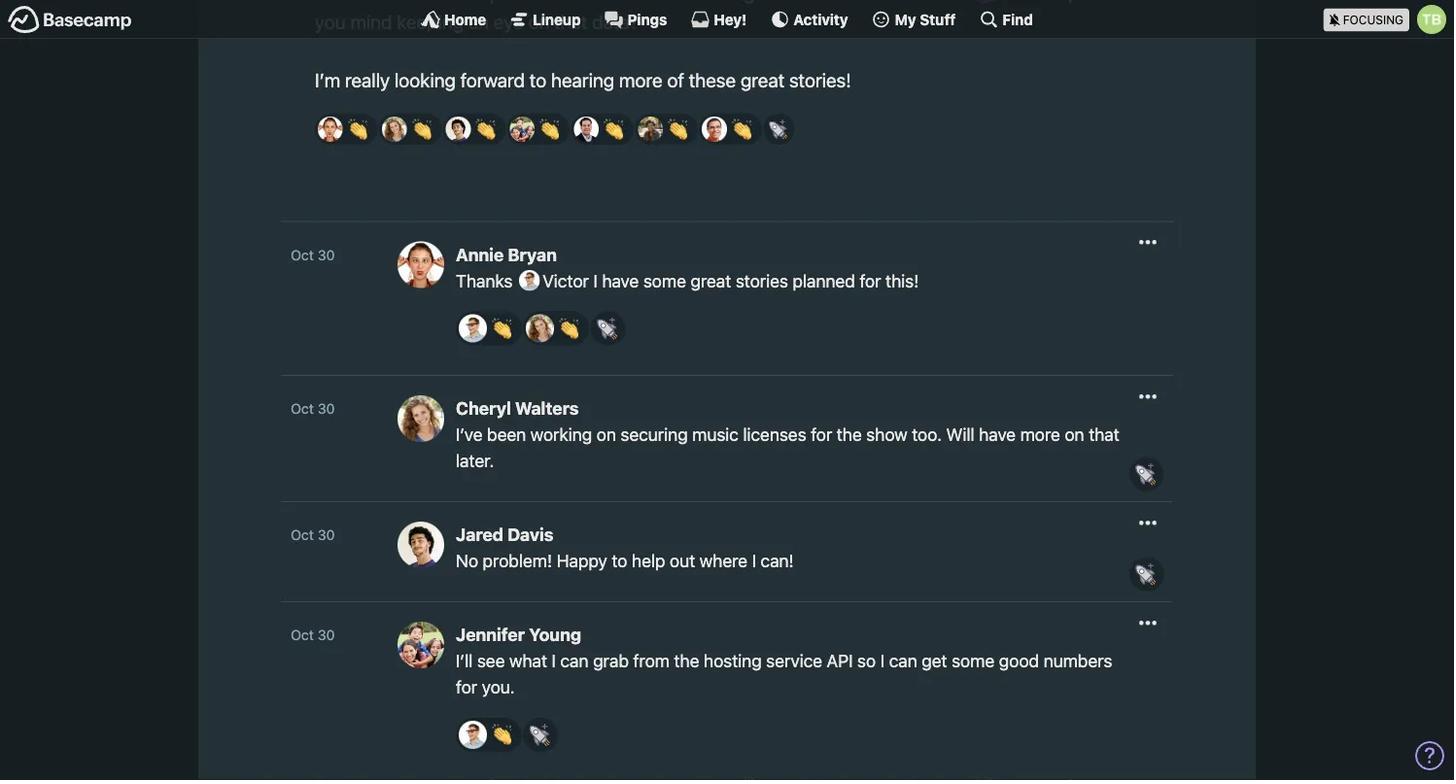 Task type: locate. For each thing, give the bounding box(es) containing it.
victor c. boosted the comment with '👏' element down thanks
[[456, 312, 522, 345]]

1 vertical spatial have
[[979, 424, 1016, 445]]

0 horizontal spatial more
[[619, 68, 663, 91]]

pings button
[[604, 10, 667, 29]]

oct 30 element for annie bryan
[[291, 246, 335, 263]]

i'm really looking forward to hearing more of these great stories!
[[315, 68, 851, 91]]

0 vertical spatial victor c. boosted the comment with '👏' element
[[456, 312, 522, 345]]

1 vertical spatial the
[[674, 651, 699, 672]]

4 oct 30 from the top
[[291, 627, 335, 644]]

👏
[[348, 118, 367, 140], [412, 118, 431, 140], [476, 118, 495, 140], [540, 118, 559, 140], [604, 118, 623, 140], [668, 118, 687, 140], [732, 118, 751, 140], [492, 317, 511, 340], [559, 317, 578, 340], [492, 724, 511, 747]]

what
[[509, 651, 547, 672]]

0 vertical spatial that
[[554, 11, 587, 33]]

cheryl walters image down victor
[[526, 314, 554, 342]]

annie bryan image inside annie b. boosted the message with '👏' element
[[318, 117, 343, 142]]

oct for cheryl walters
[[291, 401, 314, 417]]

the right from
[[674, 651, 699, 672]]

oct 30 element for jared davis
[[291, 527, 335, 544]]

cheryl walters image inside 'cheryl w. boosted the comment with '👏'' element
[[526, 314, 554, 342]]

annie
[[456, 244, 504, 265]]

oct for jennifer young
[[291, 627, 314, 644]]

can!
[[761, 551, 794, 572]]

have inside i've been working on securing music licenses for the show too. will have more on that later.
[[979, 424, 1016, 445]]

home
[[444, 11, 486, 28]]

looking
[[395, 68, 456, 91]]

hey! button
[[691, 10, 747, 29]]

1 victor c. boosted the comment with '👏' element from the top
[[456, 312, 522, 345]]

problem!
[[483, 551, 552, 572]]

victor cooper image down bryan
[[519, 270, 540, 291]]

pings
[[628, 11, 667, 28]]

find button
[[979, 10, 1033, 29]]

0 vertical spatial annie bryan image
[[318, 117, 343, 142]]

👏 right steve marsh image
[[732, 118, 751, 140]]

👏 right josh fiske image
[[604, 118, 623, 140]]

1 vertical spatial great
[[691, 270, 731, 291]]

1 horizontal spatial can
[[889, 651, 917, 672]]

oct 30 link for annie
[[291, 244, 378, 265]]

victor cooper image
[[519, 270, 540, 291], [459, 314, 487, 342], [459, 721, 487, 749]]

1 horizontal spatial that
[[1089, 424, 1120, 445]]

0 horizontal spatial the
[[674, 651, 699, 672]]

on inside , would you mind keeping an eye on that data?
[[528, 11, 549, 33]]

👏 right jared davis icon
[[476, 118, 495, 140]]

i right what
[[552, 651, 556, 672]]

👏 right cheryl walters icon
[[412, 118, 431, 140]]

1 vertical spatial victor cooper image
[[459, 314, 487, 342]]

1 horizontal spatial for
[[811, 424, 832, 445]]

victor c. boosted the comment with '👏' element down you.
[[456, 719, 522, 752]]

can
[[560, 651, 589, 672], [889, 651, 917, 672]]

i left can!
[[752, 551, 756, 572]]

my stuff
[[895, 11, 956, 28]]

i've been working on securing music licenses for the show too. will have more on that later.
[[456, 424, 1120, 472]]

josh f. boosted the message with '👏' element
[[571, 114, 634, 145]]

1 horizontal spatial annie bryan image
[[398, 242, 444, 288]]

1 oct 30 link from the top
[[291, 244, 378, 265]]

some left stories on the top right of the page
[[643, 270, 686, 291]]

jared d. boosted the message with '👏' element
[[443, 114, 506, 145]]

30 for jennifer young
[[318, 627, 335, 644]]

tim burton image
[[1417, 5, 1446, 34]]

0 vertical spatial to
[[530, 68, 546, 91]]

1 horizontal spatial to
[[612, 551, 627, 572]]

1 horizontal spatial the
[[837, 424, 862, 445]]

have
[[602, 270, 639, 291], [979, 424, 1016, 445]]

annie bryan
[[456, 244, 557, 265]]

victor c. boosted the comment with '👏' element for thanks
[[456, 312, 522, 345]]

oct 30 link for jennifer
[[291, 625, 378, 646]]

i
[[593, 270, 598, 291], [752, 551, 756, 572], [552, 651, 556, 672], [880, 651, 885, 672]]

0 vertical spatial cheryl walters image
[[526, 314, 554, 342]]

oct 30 element for jennifer young
[[291, 627, 335, 644]]

for down i'll
[[456, 677, 477, 698]]

mind
[[350, 11, 392, 33]]

get
[[922, 651, 947, 672]]

1 horizontal spatial more
[[1020, 424, 1060, 445]]

victor cooper image down you.
[[459, 721, 487, 749]]

been
[[487, 424, 526, 445]]

josh fiske image
[[574, 117, 599, 142]]

👏 right nicole katz image
[[668, 118, 687, 140]]

that inside i've been working on securing music licenses for the show too. will have more on that later.
[[1089, 424, 1120, 445]]

1 oct from the top
[[291, 246, 314, 263]]

2 oct 30 from the top
[[291, 401, 335, 417]]

annie bryan image left annie at the top of page
[[398, 242, 444, 288]]

forward
[[460, 68, 525, 91]]

victor c. boosted the comment with '👏' element for i'll see what i can grab from the hosting service api so i can get some good numbers for you.
[[456, 719, 522, 752]]

oct
[[291, 246, 314, 263], [291, 401, 314, 417], [291, 527, 314, 544], [291, 627, 314, 644]]

thanks
[[456, 270, 517, 291]]

2 30 from the top
[[318, 401, 335, 417]]

from
[[633, 651, 670, 672]]

1 vertical spatial victor c. boosted the comment with '👏' element
[[456, 719, 522, 752]]

so
[[857, 651, 876, 672]]

0 vertical spatial some
[[643, 270, 686, 291]]

cheryl walters image
[[526, 314, 554, 342], [398, 396, 444, 442]]

have right victor
[[602, 270, 639, 291]]

cheryl walters image
[[382, 117, 407, 142]]

victor c. boosted the comment with '👏' element
[[456, 312, 522, 345], [456, 719, 522, 752]]

4 30 from the top
[[318, 627, 335, 644]]

2 oct 30 link from the top
[[291, 399, 378, 420]]

3 oct 30 from the top
[[291, 527, 335, 544]]

👏 for steve m. boosted the message with '👏' element
[[732, 118, 751, 140]]

0 horizontal spatial on
[[528, 11, 549, 33]]

1 30 from the top
[[318, 246, 335, 263]]

some
[[643, 270, 686, 291], [952, 651, 995, 672]]

👏 for annie b. boosted the message with '👏' element
[[348, 118, 367, 140]]

👏 down victor
[[559, 317, 578, 340]]

0 vertical spatial victor cooper image
[[519, 270, 540, 291]]

more
[[619, 68, 663, 91], [1020, 424, 1060, 445]]

would
[[1078, 0, 1129, 4]]

can left get on the bottom of page
[[889, 651, 917, 672]]

0 vertical spatial the
[[837, 424, 862, 445]]

lineup link
[[510, 10, 581, 29]]

3 oct from the top
[[291, 527, 314, 544]]

victor cooper image for jennifer
[[459, 721, 487, 749]]

0 vertical spatial for
[[860, 270, 881, 291]]

jared davis image
[[446, 117, 471, 142]]

on
[[528, 11, 549, 33], [597, 424, 616, 445], [1065, 424, 1084, 445]]

1 horizontal spatial some
[[952, 651, 995, 672]]

30 for jared davis
[[318, 527, 335, 544]]

have right will
[[979, 424, 1016, 445]]

jennifer young image
[[398, 622, 444, 669]]

👏 right jennifer young icon
[[540, 118, 559, 140]]

3 oct 30 element from the top
[[291, 527, 335, 544]]

oct 30 link
[[291, 244, 378, 265], [291, 399, 378, 420], [291, 525, 378, 546], [291, 625, 378, 646]]

you.
[[482, 677, 515, 698]]

to left hearing
[[530, 68, 546, 91]]

this!
[[886, 270, 919, 291]]

where
[[700, 551, 748, 572]]

1 horizontal spatial cheryl walters image
[[526, 314, 554, 342]]

for right the licenses
[[811, 424, 832, 445]]

of
[[667, 68, 684, 91]]

0 horizontal spatial that
[[554, 11, 587, 33]]

hey!
[[714, 11, 747, 28]]

0 horizontal spatial have
[[602, 270, 639, 291]]

3 oct 30 link from the top
[[291, 525, 378, 546]]

an
[[468, 11, 489, 33]]

👏 for jennifer y. boosted the message with '👏' element
[[540, 118, 559, 140]]

4 oct from the top
[[291, 627, 314, 644]]

can down young
[[560, 651, 589, 672]]

1 vertical spatial for
[[811, 424, 832, 445]]

licenses
[[743, 424, 806, 445]]

1 vertical spatial more
[[1020, 424, 1060, 445]]

young
[[529, 625, 581, 646]]

4 oct 30 element from the top
[[291, 627, 335, 644]]

find
[[1002, 11, 1033, 28]]

2 vertical spatial victor cooper image
[[459, 721, 487, 749]]

more right will
[[1020, 424, 1060, 445]]

annie bryan image down i'm
[[318, 117, 343, 142]]

walters
[[515, 398, 579, 419]]

i right so
[[880, 651, 885, 672]]

too.
[[912, 424, 942, 445]]

for left the this!
[[860, 270, 881, 291]]

30 for cheryl walters
[[318, 401, 335, 417]]

1 horizontal spatial on
[[597, 424, 616, 445]]

see
[[477, 651, 505, 672]]

more left of
[[619, 68, 663, 91]]

jennifer young image
[[510, 117, 535, 142]]

3 30 from the top
[[318, 527, 335, 544]]

stories!
[[789, 68, 851, 91]]

1 oct 30 from the top
[[291, 246, 335, 263]]

the inside i'll see what i can grab from the hosting service api so i can get some good numbers for you.
[[674, 651, 699, 672]]

1 horizontal spatial have
[[979, 424, 1016, 445]]

to
[[530, 68, 546, 91], [612, 551, 627, 572]]

0 vertical spatial great
[[741, 68, 785, 91]]

30
[[318, 246, 335, 263], [318, 401, 335, 417], [318, 527, 335, 544], [318, 627, 335, 644]]

focusing
[[1343, 13, 1404, 27]]

2 oct from the top
[[291, 401, 314, 417]]

2 horizontal spatial on
[[1065, 424, 1084, 445]]

0 horizontal spatial for
[[456, 677, 477, 698]]

1 vertical spatial cheryl walters image
[[398, 396, 444, 442]]

show
[[866, 424, 907, 445]]

jennifer y. boosted the message with '👏' element
[[507, 114, 570, 145]]

1 can from the left
[[560, 651, 589, 672]]

cheryl walters image left i've
[[398, 396, 444, 442]]

30 for annie bryan
[[318, 246, 335, 263]]

great left stories on the top right of the page
[[691, 270, 731, 291]]

victor cooper image down thanks
[[459, 314, 487, 342]]

for inside i'll see what i can grab from the hosting service api so i can get some good numbers for you.
[[456, 677, 477, 698]]

4 oct 30 link from the top
[[291, 625, 378, 646]]

that
[[554, 11, 587, 33], [1089, 424, 1120, 445]]

the
[[837, 424, 862, 445], [674, 651, 699, 672]]

annie bryan image
[[318, 117, 343, 142], [398, 242, 444, 288]]

planned
[[793, 270, 855, 291]]

2 can from the left
[[889, 651, 917, 672]]

cheryl
[[456, 398, 511, 419]]

0 horizontal spatial annie bryan image
[[318, 117, 343, 142]]

that inside , would you mind keeping an eye on that data?
[[554, 11, 587, 33]]

oct 30 element
[[291, 246, 335, 263], [291, 401, 335, 417], [291, 527, 335, 544], [291, 627, 335, 644]]

oct 30
[[291, 246, 335, 263], [291, 401, 335, 417], [291, 527, 335, 544], [291, 627, 335, 644]]

1 vertical spatial some
[[952, 651, 995, 672]]

2 victor c. boosted the comment with '👏' element from the top
[[456, 719, 522, 752]]

great right these
[[741, 68, 785, 91]]

working
[[530, 424, 592, 445]]

great
[[741, 68, 785, 91], [691, 270, 731, 291]]

the left show at the right bottom of the page
[[837, 424, 862, 445]]

2 vertical spatial for
[[456, 677, 477, 698]]

0 horizontal spatial can
[[560, 651, 589, 672]]

to left help
[[612, 551, 627, 572]]

activity
[[793, 11, 848, 28]]

2 oct 30 element from the top
[[291, 401, 335, 417]]

oct 30 for jared
[[291, 527, 335, 544]]

some right get on the bottom of page
[[952, 651, 995, 672]]

home link
[[421, 10, 486, 29]]

my stuff button
[[871, 10, 956, 29]]

1 vertical spatial to
[[612, 551, 627, 572]]

1 oct 30 element from the top
[[291, 246, 335, 263]]

1 vertical spatial that
[[1089, 424, 1120, 445]]

for
[[860, 270, 881, 291], [811, 424, 832, 445], [456, 677, 477, 698]]

👏 left cheryl walters icon
[[348, 118, 367, 140]]

i'll see what i can grab from the hosting service api so i can get some good numbers for you.
[[456, 651, 1112, 698]]

i right victor
[[593, 270, 598, 291]]



Task type: vqa. For each thing, say whether or not it's contained in the screenshot.
Oct 30 link
yes



Task type: describe. For each thing, give the bounding box(es) containing it.
2 horizontal spatial for
[[860, 270, 881, 291]]

lineup
[[533, 11, 581, 28]]

nicole k. boosted the message with '👏' element
[[635, 114, 698, 145]]

oct 30 link for cheryl
[[291, 399, 378, 420]]

jared davis image
[[398, 522, 444, 569]]

no
[[456, 551, 478, 572]]

oct 30 link for jared
[[291, 525, 378, 546]]

steve marsh image
[[702, 117, 727, 142]]

hearing
[[551, 68, 614, 91]]

i'm
[[315, 68, 340, 91]]

0 vertical spatial more
[[619, 68, 663, 91]]

will
[[946, 424, 975, 445]]

1 horizontal spatial great
[[741, 68, 785, 91]]

happy
[[557, 551, 607, 572]]

jennifer young
[[456, 625, 581, 646]]

oct 30 for jennifer
[[291, 627, 335, 644]]

out
[[670, 551, 695, 572]]

the inside i've been working on securing music licenses for the show too. will have more on that later.
[[837, 424, 862, 445]]

switch accounts image
[[8, 5, 132, 35]]

you
[[315, 11, 346, 33]]

my
[[895, 11, 916, 28]]

grab
[[593, 651, 629, 672]]

no problem! happy to help out where i can!
[[456, 551, 794, 572]]

good
[[999, 651, 1039, 672]]

oct 30 element for cheryl walters
[[291, 401, 335, 417]]

i have some great stories planned for this!
[[589, 270, 919, 291]]

focusing button
[[1324, 0, 1454, 38]]

jared davis
[[456, 525, 553, 545]]

for inside i've been working on securing music licenses for the show too. will have more on that later.
[[811, 424, 832, 445]]

stuff
[[920, 11, 956, 28]]

👏 for josh f. boosted the message with '👏' element
[[604, 118, 623, 140]]

eye
[[494, 11, 523, 33]]

later.
[[456, 451, 494, 472]]

👏 down you.
[[492, 724, 511, 747]]

main element
[[0, 0, 1454, 39]]

👏 for the 'cheryl w. boosted the message with '👏'' element
[[412, 118, 431, 140]]

victor cooper image for annie
[[459, 314, 487, 342]]

👏 for 'cheryl w. boosted the comment with '👏'' element
[[559, 317, 578, 340]]

0 horizontal spatial some
[[643, 270, 686, 291]]

0 horizontal spatial great
[[691, 270, 731, 291]]

0 horizontal spatial cheryl walters image
[[398, 396, 444, 442]]

oct 30 for annie
[[291, 246, 335, 263]]

music
[[692, 424, 739, 445]]

service
[[766, 651, 822, 672]]

help
[[632, 551, 665, 572]]

cheryl w. boosted the message with '👏' element
[[379, 114, 442, 145]]

annie b. boosted the message with '👏' element
[[315, 114, 378, 145]]

davis
[[508, 525, 553, 545]]

jennifer
[[456, 625, 525, 646]]

0 vertical spatial have
[[602, 270, 639, 291]]

cheryl walters
[[456, 398, 579, 419]]

activity link
[[770, 10, 848, 29]]

nicole katz image
[[638, 117, 663, 142]]

data?
[[592, 11, 639, 33]]

bryan
[[508, 244, 557, 265]]

oct for jared davis
[[291, 527, 314, 544]]

numbers
[[1044, 651, 1112, 672]]

👏 down thanks
[[492, 317, 511, 340]]

i've
[[456, 424, 483, 445]]

keeping
[[397, 11, 464, 33]]

some inside i'll see what i can grab from the hosting service api so i can get some good numbers for you.
[[952, 651, 995, 672]]

0 horizontal spatial to
[[530, 68, 546, 91]]

👏 for 'nicole k. boosted the message with '👏'' element at the top left
[[668, 118, 687, 140]]

👏 for jared d. boosted the message with '👏' element
[[476, 118, 495, 140]]

hosting
[[704, 651, 762, 672]]

more inside i've been working on securing music licenses for the show too. will have more on that later.
[[1020, 424, 1060, 445]]

victor
[[538, 270, 589, 291]]

, would you mind keeping an eye on that data?
[[315, 0, 1129, 33]]

api
[[827, 651, 853, 672]]

cheryl w. boosted the comment with '👏' element
[[523, 312, 589, 345]]

,
[[1069, 0, 1073, 4]]

securing
[[621, 424, 688, 445]]

1 vertical spatial annie bryan image
[[398, 242, 444, 288]]

jared
[[456, 525, 504, 545]]

these
[[689, 68, 736, 91]]

oct for annie bryan
[[291, 246, 314, 263]]

i'll
[[456, 651, 473, 672]]

stories
[[736, 270, 788, 291]]

really
[[345, 68, 390, 91]]

oct 30 for cheryl
[[291, 401, 335, 417]]

steve m. boosted the message with '👏' element
[[699, 114, 762, 145]]



